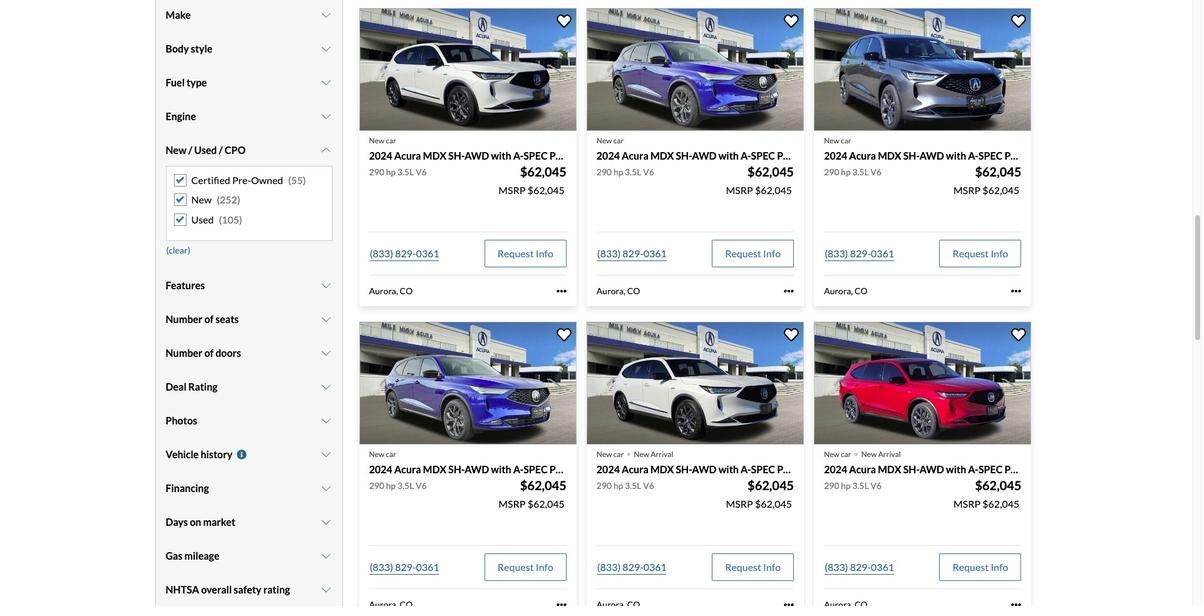 Task type: vqa. For each thing, say whether or not it's contained in the screenshot.
THE VIN tab
no



Task type: locate. For each thing, give the bounding box(es) containing it.
1 horizontal spatial co
[[627, 285, 640, 296]]

8 chevron down image from the top
[[320, 585, 332, 595]]

3.5l
[[398, 166, 414, 177], [625, 166, 642, 177], [853, 166, 869, 177], [398, 480, 414, 491], [625, 480, 642, 491], [853, 480, 869, 491]]

used
[[194, 144, 217, 156], [191, 213, 214, 225]]

sh-
[[448, 149, 465, 161], [676, 149, 692, 161], [904, 149, 920, 161], [448, 463, 465, 475], [676, 463, 692, 475], [904, 463, 920, 475]]

make button
[[166, 0, 332, 31]]

photos button
[[166, 405, 332, 436]]

2 horizontal spatial co
[[855, 285, 868, 296]]

number of seats
[[166, 313, 239, 325]]

chevron down image for days on market
[[320, 517, 332, 527]]

days on market
[[166, 516, 235, 528]]

deal rating button
[[166, 371, 332, 403]]

829- for the left apex blue pearl 2024 acura mdx sh-awd with a-spec package suv / crossover all-wheel drive automatic image
[[395, 561, 416, 573]]

ellipsis h image for platinum white pearl 2024 acura mdx sh-awd with a-spec package suv / crossover all-wheel drive automatic image associated with ·
[[784, 600, 794, 606]]

1 horizontal spatial ·
[[854, 441, 859, 464]]

2 chevron down image from the top
[[320, 44, 332, 54]]

package
[[550, 149, 587, 161], [777, 149, 815, 161], [1005, 149, 1042, 161], [550, 463, 587, 475], [777, 463, 815, 475], [1005, 463, 1042, 475]]

·
[[626, 441, 632, 464], [854, 441, 859, 464]]

rating
[[188, 381, 218, 393]]

2 horizontal spatial aurora, co
[[824, 285, 868, 296]]

1 vertical spatial number
[[166, 347, 203, 359]]

chevron down image inside number of seats "dropdown button"
[[320, 314, 332, 324]]

of inside number of seats "dropdown button"
[[204, 313, 214, 325]]

829- for rightmost apex blue pearl 2024 acura mdx sh-awd with a-spec package suv / crossover all-wheel drive automatic image
[[623, 247, 644, 259]]

2 co from the left
[[627, 285, 640, 296]]

a-
[[513, 149, 524, 161], [741, 149, 751, 161], [968, 149, 979, 161], [513, 463, 524, 475], [741, 463, 751, 475], [968, 463, 979, 475]]

of for seats
[[204, 313, 214, 325]]

new
[[369, 136, 385, 145], [597, 136, 612, 145], [824, 136, 840, 145], [166, 144, 187, 156], [191, 194, 212, 206], [369, 449, 385, 459], [597, 449, 612, 459], [634, 449, 649, 459], [824, 449, 840, 459], [862, 449, 877, 459]]

of for doors
[[204, 347, 214, 359]]

hp for platinum white pearl 2024 acura mdx sh-awd with a-spec package suv / crossover all-wheel drive automatic image associated with ·
[[614, 480, 623, 491]]

4 chevron down image from the top
[[320, 348, 332, 358]]

1 horizontal spatial aurora,
[[597, 285, 626, 296]]

0361 for the liquid carbon metallic 2024 acura mdx sh-awd with a-spec package suv / crossover all-wheel drive automatic image at the right of the page
[[871, 247, 894, 259]]

number inside dropdown button
[[166, 347, 203, 359]]

/
[[188, 144, 192, 156], [219, 144, 223, 156]]

number down the features at the top left
[[166, 313, 203, 325]]

aurora, co for the liquid carbon metallic 2024 acura mdx sh-awd with a-spec package suv / crossover all-wheel drive automatic image at the right of the page (833) 829-0361 button
[[824, 285, 868, 296]]

awd for platinum white pearl 2024 acura mdx sh-awd with a-spec package suv / crossover all-wheel drive automatic image for 2024
[[465, 149, 489, 161]]

chevron down image inside body style dropdown button
[[320, 44, 332, 54]]

new car · new arrival 2024 acura mdx sh-awd with a-spec package
[[597, 441, 815, 475], [824, 441, 1042, 475]]

chevron down image inside number of doors dropdown button
[[320, 348, 332, 358]]

body
[[166, 43, 189, 55]]

0 vertical spatial apex blue pearl 2024 acura mdx sh-awd with a-spec package suv / crossover all-wheel drive automatic image
[[587, 8, 804, 131]]

0 horizontal spatial ·
[[626, 441, 632, 464]]

0 horizontal spatial platinum white pearl 2024 acura mdx sh-awd with a-spec package suv / crossover all-wheel drive automatic image
[[359, 8, 577, 131]]

1 horizontal spatial new car · new arrival 2024 acura mdx sh-awd with a-spec package
[[824, 441, 1042, 475]]

chevron down image inside the fuel type dropdown button
[[320, 78, 332, 88]]

arrival
[[651, 449, 674, 459], [878, 449, 901, 459]]

request for the left apex blue pearl 2024 acura mdx sh-awd with a-spec package suv / crossover all-wheel drive automatic image
[[498, 561, 534, 573]]

request info for rightmost apex blue pearl 2024 acura mdx sh-awd with a-spec package suv / crossover all-wheel drive automatic image
[[725, 247, 781, 259]]

(833)
[[370, 247, 393, 259], [597, 247, 621, 259], [825, 247, 848, 259], [370, 561, 393, 573], [597, 561, 621, 573], [825, 561, 848, 573]]

2 number from the top
[[166, 347, 203, 359]]

with
[[491, 149, 511, 161], [719, 149, 739, 161], [946, 149, 967, 161], [491, 463, 511, 475], [719, 463, 739, 475], [946, 463, 967, 475]]

1 arrival from the left
[[651, 449, 674, 459]]

0 horizontal spatial new car · new arrival 2024 acura mdx sh-awd with a-spec package
[[597, 441, 815, 475]]

2 horizontal spatial aurora,
[[824, 285, 853, 296]]

aurora, co
[[369, 285, 413, 296], [597, 285, 640, 296], [824, 285, 868, 296]]

car
[[386, 136, 396, 145], [614, 136, 624, 145], [841, 136, 851, 145], [386, 449, 396, 459], [614, 449, 624, 459], [841, 449, 851, 459]]

chevron down image for new / used / cpo
[[320, 145, 332, 155]]

829-
[[395, 247, 416, 259], [623, 247, 644, 259], [850, 247, 871, 259], [395, 561, 416, 573], [623, 561, 644, 573], [850, 561, 871, 573]]

ellipsis h image
[[784, 286, 794, 296], [1012, 286, 1022, 296], [1012, 600, 1022, 606]]

(252)
[[217, 194, 240, 206]]

1 number from the top
[[166, 313, 203, 325]]

3 chevron down image from the top
[[320, 314, 332, 324]]

/ down engine
[[188, 144, 192, 156]]

2 chevron down image from the top
[[320, 280, 332, 290]]

v6
[[416, 166, 427, 177], [643, 166, 654, 177], [871, 166, 882, 177], [416, 480, 427, 491], [643, 480, 654, 491], [871, 480, 882, 491]]

certified
[[191, 174, 230, 186]]

overall
[[201, 584, 232, 595]]

new inside new / used / cpo dropdown button
[[166, 144, 187, 156]]

aurora,
[[369, 285, 398, 296], [597, 285, 626, 296], [824, 285, 853, 296]]

chevron down image for make
[[320, 10, 332, 20]]

1 chevron down image from the top
[[320, 10, 332, 20]]

5 chevron down image from the top
[[320, 382, 332, 392]]

4 chevron down image from the top
[[320, 145, 332, 155]]

$62,045
[[520, 164, 567, 179], [748, 164, 794, 179], [975, 164, 1022, 179], [528, 184, 565, 196], [755, 184, 792, 196], [983, 184, 1020, 196], [520, 478, 567, 493], [748, 478, 794, 493], [975, 478, 1022, 493], [528, 498, 565, 510], [755, 498, 792, 510], [983, 498, 1020, 510]]

1 of from the top
[[204, 313, 214, 325]]

chevron down image inside engine dropdown button
[[320, 112, 332, 122]]

0 vertical spatial platinum white pearl 2024 acura mdx sh-awd with a-spec package suv / crossover all-wheel drive automatic image
[[359, 8, 577, 131]]

chevron down image inside nhtsa overall safety rating dropdown button
[[320, 585, 332, 595]]

1 vertical spatial of
[[204, 347, 214, 359]]

chevron down image
[[320, 10, 332, 20], [320, 44, 332, 54], [320, 78, 332, 88], [320, 145, 332, 155], [320, 382, 332, 392], [320, 450, 332, 460], [320, 517, 332, 527], [320, 585, 332, 595]]

(clear) button
[[166, 241, 191, 260]]

sh- for rightmost apex blue pearl 2024 acura mdx sh-awd with a-spec package suv / crossover all-wheel drive automatic image
[[676, 149, 692, 161]]

arrival for platinum white pearl 2024 acura mdx sh-awd with a-spec package suv / crossover all-wheel drive automatic image associated with ·
[[651, 449, 674, 459]]

number of doors
[[166, 347, 241, 359]]

nhtsa
[[166, 584, 199, 595]]

chevron down image inside features dropdown button
[[320, 280, 332, 290]]

request info button
[[485, 240, 567, 267], [712, 240, 794, 267], [940, 240, 1022, 267], [485, 554, 567, 581], [712, 554, 794, 581], [940, 554, 1022, 581]]

3 chevron down image from the top
[[320, 78, 332, 88]]

certified pre-owned (55)
[[191, 174, 306, 186]]

hp
[[386, 166, 396, 177], [614, 166, 623, 177], [841, 166, 851, 177], [386, 480, 396, 491], [614, 480, 623, 491], [841, 480, 851, 491]]

3 co from the left
[[855, 285, 868, 296]]

number
[[166, 313, 203, 325], [166, 347, 203, 359]]

used left cpo
[[194, 144, 217, 156]]

cpo
[[225, 144, 246, 156]]

acura
[[394, 149, 421, 161], [622, 149, 649, 161], [849, 149, 876, 161], [394, 463, 421, 475], [622, 463, 649, 475], [849, 463, 876, 475]]

chevron down image
[[320, 112, 332, 122], [320, 280, 332, 290], [320, 314, 332, 324], [320, 348, 332, 358], [320, 416, 332, 426], [320, 483, 332, 493], [320, 551, 332, 561]]

awd
[[465, 149, 489, 161], [692, 149, 717, 161], [920, 149, 944, 161], [465, 463, 489, 475], [692, 463, 717, 475], [920, 463, 944, 475]]

request info for the liquid carbon metallic 2024 acura mdx sh-awd with a-spec package suv / crossover all-wheel drive automatic image at the right of the page
[[953, 247, 1009, 259]]

290 hp 3.5l v6
[[369, 166, 427, 177], [597, 166, 654, 177], [824, 166, 882, 177], [369, 480, 427, 491], [597, 480, 654, 491], [824, 480, 882, 491]]

number up deal rating at the left
[[166, 347, 203, 359]]

1 horizontal spatial arrival
[[878, 449, 901, 459]]

· for performance red pearl 2024 acura mdx sh-awd with a-spec package suv / crossover all-wheel drive automatic image
[[854, 441, 859, 464]]

0 horizontal spatial aurora,
[[369, 285, 398, 296]]

request for the liquid carbon metallic 2024 acura mdx sh-awd with a-spec package suv / crossover all-wheel drive automatic image at the right of the page
[[953, 247, 989, 259]]

sh- for the left apex blue pearl 2024 acura mdx sh-awd with a-spec package suv / crossover all-wheel drive automatic image
[[448, 463, 465, 475]]

used down the new (252)
[[191, 213, 214, 225]]

awd for the liquid carbon metallic 2024 acura mdx sh-awd with a-spec package suv / crossover all-wheel drive automatic image at the right of the page
[[920, 149, 944, 161]]

1 vertical spatial used
[[191, 213, 214, 225]]

number inside "dropdown button"
[[166, 313, 203, 325]]

3 aurora, from the left
[[824, 285, 853, 296]]

ellipsis h image for performance red pearl 2024 acura mdx sh-awd with a-spec package suv / crossover all-wheel drive automatic image
[[1012, 600, 1022, 606]]

(833) 829-0361
[[370, 247, 439, 259], [597, 247, 667, 259], [825, 247, 894, 259], [370, 561, 439, 573], [597, 561, 667, 573], [825, 561, 894, 573]]

(833) 829-0361 for platinum white pearl 2024 acura mdx sh-awd with a-spec package suv / crossover all-wheel drive automatic image associated with ·
[[597, 561, 667, 573]]

6 chevron down image from the top
[[320, 483, 332, 493]]

(833) 829-0361 button
[[369, 240, 440, 267], [597, 240, 668, 267], [824, 240, 895, 267], [369, 554, 440, 581], [597, 554, 668, 581], [824, 554, 895, 581]]

chevron down image inside make dropdown button
[[320, 10, 332, 20]]

chevron down image for fuel type
[[320, 78, 332, 88]]

chevron down image for financing
[[320, 483, 332, 493]]

chevron down image inside days on market dropdown button
[[320, 517, 332, 527]]

3 aurora, co from the left
[[824, 285, 868, 296]]

829- for platinum white pearl 2024 acura mdx sh-awd with a-spec package suv / crossover all-wheel drive automatic image associated with ·
[[623, 561, 644, 573]]

deal rating
[[166, 381, 218, 393]]

awd for the left apex blue pearl 2024 acura mdx sh-awd with a-spec package suv / crossover all-wheel drive automatic image
[[465, 463, 489, 475]]

1 co from the left
[[400, 285, 413, 296]]

nhtsa overall safety rating button
[[166, 574, 332, 605]]

2024
[[369, 149, 392, 161], [597, 149, 620, 161], [824, 149, 848, 161], [369, 463, 392, 475], [597, 463, 620, 475], [824, 463, 848, 475]]

5 chevron down image from the top
[[320, 416, 332, 426]]

request info for the left apex blue pearl 2024 acura mdx sh-awd with a-spec package suv / crossover all-wheel drive automatic image
[[498, 561, 554, 573]]

aurora, co for (833) 829-0361 button associated with platinum white pearl 2024 acura mdx sh-awd with a-spec package suv / crossover all-wheel drive automatic image for 2024
[[369, 285, 413, 296]]

$62,045 msrp $62,045
[[499, 164, 567, 196], [726, 164, 794, 196], [954, 164, 1022, 196], [499, 478, 567, 510], [726, 478, 794, 510], [954, 478, 1022, 510]]

chevron down image inside financing dropdown button
[[320, 483, 332, 493]]

(833) 829-0361 button for the liquid carbon metallic 2024 acura mdx sh-awd with a-spec package suv / crossover all-wheel drive automatic image at the right of the page
[[824, 240, 895, 267]]

0 vertical spatial number
[[166, 313, 203, 325]]

1 horizontal spatial apex blue pearl 2024 acura mdx sh-awd with a-spec package suv / crossover all-wheel drive automatic image
[[587, 8, 804, 131]]

0 horizontal spatial arrival
[[651, 449, 674, 459]]

ellipsis h image
[[557, 286, 567, 296], [557, 600, 567, 606], [784, 600, 794, 606]]

request info for platinum white pearl 2024 acura mdx sh-awd with a-spec package suv / crossover all-wheel drive automatic image associated with ·
[[725, 561, 781, 573]]

290
[[369, 166, 384, 177], [597, 166, 612, 177], [824, 166, 840, 177], [369, 480, 384, 491], [597, 480, 612, 491], [824, 480, 840, 491]]

of left seats
[[204, 313, 214, 325]]

chevron down image inside gas mileage dropdown button
[[320, 551, 332, 561]]

gas mileage button
[[166, 540, 332, 572]]

1 aurora, co from the left
[[369, 285, 413, 296]]

info circle image
[[236, 450, 248, 460]]

0361
[[416, 247, 439, 259], [644, 247, 667, 259], [871, 247, 894, 259], [416, 561, 439, 573], [644, 561, 667, 573], [871, 561, 894, 573]]

request info for platinum white pearl 2024 acura mdx sh-awd with a-spec package suv / crossover all-wheel drive automatic image for 2024
[[498, 247, 554, 259]]

platinum white pearl 2024 acura mdx sh-awd with a-spec package suv / crossover all-wheel drive automatic image
[[359, 8, 577, 131], [587, 322, 804, 444]]

829- for platinum white pearl 2024 acura mdx sh-awd with a-spec package suv / crossover all-wheel drive automatic image for 2024
[[395, 247, 416, 259]]

2 / from the left
[[219, 144, 223, 156]]

(55)
[[288, 174, 306, 186]]

1 horizontal spatial platinum white pearl 2024 acura mdx sh-awd with a-spec package suv / crossover all-wheel drive automatic image
[[587, 322, 804, 444]]

vehicle history button
[[166, 439, 332, 470]]

2 of from the top
[[204, 347, 214, 359]]

number for number of doors
[[166, 347, 203, 359]]

7 chevron down image from the top
[[320, 551, 332, 561]]

chevron down image for gas mileage
[[320, 551, 332, 561]]

1 vertical spatial platinum white pearl 2024 acura mdx sh-awd with a-spec package suv / crossover all-wheel drive automatic image
[[587, 322, 804, 444]]

performance red pearl 2024 acura mdx sh-awd with a-spec package suv / crossover all-wheel drive automatic image
[[814, 322, 1032, 444]]

6 chevron down image from the top
[[320, 450, 332, 460]]

msrp
[[499, 184, 526, 196], [726, 184, 753, 196], [954, 184, 981, 196], [499, 498, 526, 510], [726, 498, 753, 510], [954, 498, 981, 510]]

rating
[[263, 584, 290, 595]]

mdx
[[423, 149, 447, 161], [651, 149, 674, 161], [878, 149, 902, 161], [423, 463, 447, 475], [651, 463, 674, 475], [878, 463, 902, 475]]

new / used / cpo
[[166, 144, 246, 156]]

history
[[201, 448, 233, 460]]

new car 2024 acura mdx sh-awd with a-spec package
[[369, 136, 587, 161], [597, 136, 815, 161], [824, 136, 1042, 161], [369, 449, 587, 475]]

request
[[498, 247, 534, 259], [725, 247, 762, 259], [953, 247, 989, 259], [498, 561, 534, 573], [725, 561, 762, 573], [953, 561, 989, 573]]

financing button
[[166, 473, 332, 504]]

0 horizontal spatial /
[[188, 144, 192, 156]]

(833) 829-0361 for platinum white pearl 2024 acura mdx sh-awd with a-spec package suv / crossover all-wheel drive automatic image for 2024
[[370, 247, 439, 259]]

request for platinum white pearl 2024 acura mdx sh-awd with a-spec package suv / crossover all-wheel drive automatic image associated with ·
[[725, 561, 762, 573]]

apex blue pearl 2024 acura mdx sh-awd with a-spec package suv / crossover all-wheel drive automatic image
[[587, 8, 804, 131], [359, 322, 577, 444]]

spec
[[524, 149, 548, 161], [751, 149, 775, 161], [979, 149, 1003, 161], [524, 463, 548, 475], [751, 463, 775, 475], [979, 463, 1003, 475]]

1 horizontal spatial aurora, co
[[597, 285, 640, 296]]

engine
[[166, 110, 196, 122]]

chevron down image inside vehicle history dropdown button
[[320, 450, 332, 460]]

co
[[400, 285, 413, 296], [627, 285, 640, 296], [855, 285, 868, 296]]

nhtsa overall safety rating
[[166, 584, 290, 595]]

hp for performance red pearl 2024 acura mdx sh-awd with a-spec package suv / crossover all-wheel drive automatic image
[[841, 480, 851, 491]]

0 vertical spatial used
[[194, 144, 217, 156]]

7 chevron down image from the top
[[320, 517, 332, 527]]

0 vertical spatial of
[[204, 313, 214, 325]]

deal
[[166, 381, 186, 393]]

chevron down image inside photos dropdown button
[[320, 416, 332, 426]]

info
[[536, 247, 554, 259], [763, 247, 781, 259], [991, 247, 1009, 259], [536, 561, 554, 573], [763, 561, 781, 573], [991, 561, 1009, 573]]

chevron down image inside new / used / cpo dropdown button
[[320, 145, 332, 155]]

2 arrival from the left
[[878, 449, 901, 459]]

0 horizontal spatial co
[[400, 285, 413, 296]]

request info
[[498, 247, 554, 259], [725, 247, 781, 259], [953, 247, 1009, 259], [498, 561, 554, 573], [725, 561, 781, 573], [953, 561, 1009, 573]]

1 horizontal spatial /
[[219, 144, 223, 156]]

0 horizontal spatial aurora, co
[[369, 285, 413, 296]]

chevron down image for nhtsa overall safety rating
[[320, 585, 332, 595]]

request for platinum white pearl 2024 acura mdx sh-awd with a-spec package suv / crossover all-wheel drive automatic image for 2024
[[498, 247, 534, 259]]

market
[[203, 516, 235, 528]]

/ left cpo
[[219, 144, 223, 156]]

1 aurora, from the left
[[369, 285, 398, 296]]

chevron down image inside the deal rating dropdown button
[[320, 382, 332, 392]]

engine button
[[166, 101, 332, 132]]

of left "doors"
[[204, 347, 214, 359]]

new / used / cpo button
[[166, 135, 332, 166]]

1 vertical spatial apex blue pearl 2024 acura mdx sh-awd with a-spec package suv / crossover all-wheel drive automatic image
[[359, 322, 577, 444]]

2 · from the left
[[854, 441, 859, 464]]

of inside number of doors dropdown button
[[204, 347, 214, 359]]

1 chevron down image from the top
[[320, 112, 332, 122]]

of
[[204, 313, 214, 325], [204, 347, 214, 359]]

photos
[[166, 414, 197, 426]]

1 · from the left
[[626, 441, 632, 464]]



Task type: describe. For each thing, give the bounding box(es) containing it.
awd for rightmost apex blue pearl 2024 acura mdx sh-awd with a-spec package suv / crossover all-wheel drive automatic image
[[692, 149, 717, 161]]

pre-
[[232, 174, 251, 186]]

owned
[[251, 174, 283, 186]]

2 aurora, co from the left
[[597, 285, 640, 296]]

(833) 829-0361 for the liquid carbon metallic 2024 acura mdx sh-awd with a-spec package suv / crossover all-wheel drive automatic image at the right of the page
[[825, 247, 894, 259]]

1 / from the left
[[188, 144, 192, 156]]

gas mileage
[[166, 550, 219, 562]]

fuel type
[[166, 77, 207, 88]]

hp for the liquid carbon metallic 2024 acura mdx sh-awd with a-spec package suv / crossover all-wheel drive automatic image at the right of the page
[[841, 166, 851, 177]]

request info for performance red pearl 2024 acura mdx sh-awd with a-spec package suv / crossover all-wheel drive automatic image
[[953, 561, 1009, 573]]

chevron down image for deal rating
[[320, 382, 332, 392]]

gas
[[166, 550, 183, 562]]

(105)
[[219, 213, 242, 225]]

days on market button
[[166, 507, 332, 538]]

seats
[[216, 313, 239, 325]]

0 horizontal spatial apex blue pearl 2024 acura mdx sh-awd with a-spec package suv / crossover all-wheel drive automatic image
[[359, 322, 577, 444]]

sh- for platinum white pearl 2024 acura mdx sh-awd with a-spec package suv / crossover all-wheel drive automatic image for 2024
[[448, 149, 465, 161]]

used inside dropdown button
[[194, 144, 217, 156]]

sh- for the liquid carbon metallic 2024 acura mdx sh-awd with a-spec package suv / crossover all-wheel drive automatic image at the right of the page
[[904, 149, 920, 161]]

2 new car · new arrival 2024 acura mdx sh-awd with a-spec package from the left
[[824, 441, 1042, 475]]

liquid carbon metallic 2024 acura mdx sh-awd with a-spec package suv / crossover all-wheel drive automatic image
[[814, 8, 1032, 131]]

body style button
[[166, 33, 332, 65]]

on
[[190, 516, 201, 528]]

financing
[[166, 482, 209, 494]]

(833) 829-0361 button for platinum white pearl 2024 acura mdx sh-awd with a-spec package suv / crossover all-wheel drive automatic image for 2024
[[369, 240, 440, 267]]

safety
[[234, 584, 262, 595]]

chevron down image for body style
[[320, 44, 332, 54]]

fuel
[[166, 77, 185, 88]]

(833) 829-0361 button for platinum white pearl 2024 acura mdx sh-awd with a-spec package suv / crossover all-wheel drive automatic image associated with ·
[[597, 554, 668, 581]]

0361 for platinum white pearl 2024 acura mdx sh-awd with a-spec package suv / crossover all-wheel drive automatic image for 2024
[[416, 247, 439, 259]]

ellipsis h image for platinum white pearl 2024 acura mdx sh-awd with a-spec package suv / crossover all-wheel drive automatic image for 2024
[[557, 286, 567, 296]]

number for number of seats
[[166, 313, 203, 325]]

number of doors button
[[166, 337, 332, 369]]

aurora, for the liquid carbon metallic 2024 acura mdx sh-awd with a-spec package suv / crossover all-wheel drive automatic image at the right of the page (833) 829-0361 button
[[824, 285, 853, 296]]

new (252)
[[191, 194, 240, 206]]

(833) 829-0361 for the left apex blue pearl 2024 acura mdx sh-awd with a-spec package suv / crossover all-wheel drive automatic image
[[370, 561, 439, 573]]

arrival for performance red pearl 2024 acura mdx sh-awd with a-spec package suv / crossover all-wheel drive automatic image
[[878, 449, 901, 459]]

chevron down image for features
[[320, 280, 332, 290]]

chevron down image for number of doors
[[320, 348, 332, 358]]

(833) 829-0361 button for performance red pearl 2024 acura mdx sh-awd with a-spec package suv / crossover all-wheel drive automatic image
[[824, 554, 895, 581]]

co for the liquid carbon metallic 2024 acura mdx sh-awd with a-spec package suv / crossover all-wheel drive automatic image at the right of the page (833) 829-0361 button
[[855, 285, 868, 296]]

0361 for platinum white pearl 2024 acura mdx sh-awd with a-spec package suv / crossover all-wheel drive automatic image associated with ·
[[644, 561, 667, 573]]

ellipsis h image for the liquid carbon metallic 2024 acura mdx sh-awd with a-spec package suv / crossover all-wheel drive automatic image at the right of the page
[[1012, 286, 1022, 296]]

features
[[166, 279, 205, 291]]

features button
[[166, 270, 332, 301]]

style
[[191, 43, 213, 55]]

829- for the liquid carbon metallic 2024 acura mdx sh-awd with a-spec package suv / crossover all-wheel drive automatic image at the right of the page
[[850, 247, 871, 259]]

platinum white pearl 2024 acura mdx sh-awd with a-spec package suv / crossover all-wheel drive automatic image for 2024
[[359, 8, 577, 131]]

number of seats button
[[166, 304, 332, 335]]

body style
[[166, 43, 213, 55]]

1 new car · new arrival 2024 acura mdx sh-awd with a-spec package from the left
[[597, 441, 815, 475]]

request for performance red pearl 2024 acura mdx sh-awd with a-spec package suv / crossover all-wheel drive automatic image
[[953, 561, 989, 573]]

used (105)
[[191, 213, 242, 225]]

request for rightmost apex blue pearl 2024 acura mdx sh-awd with a-spec package suv / crossover all-wheel drive automatic image
[[725, 247, 762, 259]]

(833) 829-0361 for performance red pearl 2024 acura mdx sh-awd with a-spec package suv / crossover all-wheel drive automatic image
[[825, 561, 894, 573]]

vehicle history
[[166, 448, 233, 460]]

(833) 829-0361 for rightmost apex blue pearl 2024 acura mdx sh-awd with a-spec package suv / crossover all-wheel drive automatic image
[[597, 247, 667, 259]]

· for platinum white pearl 2024 acura mdx sh-awd with a-spec package suv / crossover all-wheel drive automatic image associated with ·
[[626, 441, 632, 464]]

doors
[[216, 347, 241, 359]]

platinum white pearl 2024 acura mdx sh-awd with a-spec package suv / crossover all-wheel drive automatic image for ·
[[587, 322, 804, 444]]

vehicle
[[166, 448, 199, 460]]

(clear)
[[166, 245, 190, 256]]

aurora, for (833) 829-0361 button associated with platinum white pearl 2024 acura mdx sh-awd with a-spec package suv / crossover all-wheel drive automatic image for 2024
[[369, 285, 398, 296]]

make
[[166, 9, 191, 21]]

hp for the left apex blue pearl 2024 acura mdx sh-awd with a-spec package suv / crossover all-wheel drive automatic image
[[386, 480, 396, 491]]

chevron down image for engine
[[320, 112, 332, 122]]

hp for platinum white pearl 2024 acura mdx sh-awd with a-spec package suv / crossover all-wheel drive automatic image for 2024
[[386, 166, 396, 177]]

type
[[187, 77, 207, 88]]

mileage
[[184, 550, 219, 562]]

chevron down image for photos
[[320, 416, 332, 426]]

days
[[166, 516, 188, 528]]

chevron down image for number of seats
[[320, 314, 332, 324]]

hp for rightmost apex blue pearl 2024 acura mdx sh-awd with a-spec package suv / crossover all-wheel drive automatic image
[[614, 166, 623, 177]]

fuel type button
[[166, 67, 332, 98]]

0361 for performance red pearl 2024 acura mdx sh-awd with a-spec package suv / crossover all-wheel drive automatic image
[[871, 561, 894, 573]]

829- for performance red pearl 2024 acura mdx sh-awd with a-spec package suv / crossover all-wheel drive automatic image
[[850, 561, 871, 573]]

co for (833) 829-0361 button associated with platinum white pearl 2024 acura mdx sh-awd with a-spec package suv / crossover all-wheel drive automatic image for 2024
[[400, 285, 413, 296]]

2 aurora, from the left
[[597, 285, 626, 296]]



